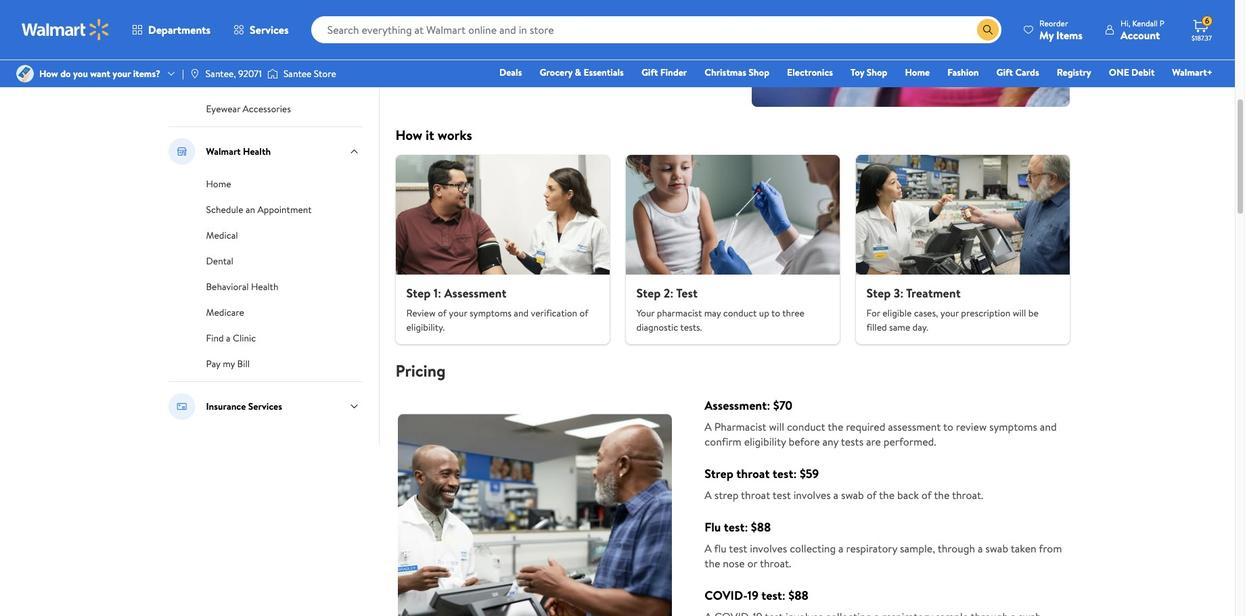 Task type: locate. For each thing, give the bounding box(es) containing it.
1 horizontal spatial home
[[905, 66, 930, 79]]

shop right christmas
[[749, 66, 770, 79]]

your down currently
[[442, 6, 463, 21]]

2 horizontal spatial pharmacist
[[657, 307, 702, 320]]

1 vertical spatial eyewear
[[206, 102, 240, 116]]

eyewear down the order
[[206, 102, 240, 116]]

1 horizontal spatial $88
[[789, 588, 809, 604]]

p
[[1160, 17, 1165, 29]]

home link up "schedule"
[[206, 176, 231, 191]]

0 vertical spatial may
[[633, 0, 652, 5]]

a left flu
[[705, 541, 712, 556]]

grocery
[[540, 66, 573, 79]]

you right if
[[609, 61, 624, 74]]

1 horizontal spatial  image
[[189, 68, 200, 79]]

0 vertical spatial $88
[[751, 519, 771, 536]]

2 vertical spatial a
[[705, 541, 712, 556]]

1 horizontal spatial involves
[[794, 488, 831, 503]]

find a clinic link
[[206, 330, 256, 345]]

step left the 3: on the top right
[[867, 285, 891, 302]]

to inside assessment: $70 a pharmacist will conduct the required assessment to review symptoms and confirm eligibility before any tests are performed.
[[943, 420, 954, 435]]

1 eyewear from the top
[[206, 51, 240, 64]]

1 step from the left
[[406, 285, 431, 302]]

reorder
[[1040, 17, 1068, 29]]

clinic
[[233, 332, 256, 345]]

throat. up through in the right of the page
[[952, 488, 984, 503]]

may left vary.
[[598, 6, 617, 21]]

0 horizontal spatial involves
[[750, 541, 787, 556]]

your
[[442, 6, 463, 21], [685, 6, 706, 21], [533, 61, 551, 74], [113, 67, 131, 81], [449, 307, 467, 320], [941, 307, 959, 320]]

1 horizontal spatial step
[[637, 285, 661, 302]]

a inside "strep throat test: $59 a strep throat test involves a swab of the back of the throat."
[[834, 488, 839, 503]]

may left "up"
[[704, 307, 721, 320]]

home up "schedule"
[[206, 177, 231, 191]]

throat. up "covid-19 test: $88"
[[760, 556, 791, 571]]

0 horizontal spatial home
[[206, 177, 231, 191]]

2 vertical spatial test:
[[762, 588, 786, 604]]

0 horizontal spatial $88
[[751, 519, 771, 536]]

1 gift from the left
[[642, 66, 658, 79]]

lenses
[[269, 76, 296, 90]]

throat right strep
[[737, 466, 770, 483]]

test: for 19
[[762, 588, 786, 604]]

$187.37
[[1192, 33, 1212, 43]]

test:
[[773, 466, 797, 483], [724, 519, 748, 536], [762, 588, 786, 604]]

1 vertical spatial throat.
[[760, 556, 791, 571]]

2 gift from the left
[[997, 66, 1013, 79]]

may for accepting
[[633, 0, 652, 5]]

involves right nose
[[750, 541, 787, 556]]

2 horizontal spatial  image
[[267, 67, 278, 81]]

1 vertical spatial services
[[250, 22, 289, 37]]

gift left cards
[[997, 66, 1013, 79]]

1 horizontal spatial swab
[[986, 541, 1009, 556]]

walmart health image
[[168, 138, 195, 165]]

be
[[655, 0, 666, 5], [1029, 307, 1039, 320]]

1 a from the top
[[705, 420, 712, 435]]

schedule
[[206, 203, 243, 217]]

1 horizontal spatial pharmacist
[[553, 61, 598, 74]]

0 horizontal spatial and
[[514, 307, 529, 320]]

of right back
[[922, 488, 932, 503]]

a inside find a center link
[[226, 25, 231, 39]]

2 a from the top
[[705, 488, 712, 503]]

step left 1:
[[406, 285, 431, 302]]

1 vertical spatial test
[[729, 541, 747, 556]]

a down any
[[834, 488, 839, 503]]

2 shop from the left
[[867, 66, 888, 79]]

 image left do
[[16, 65, 34, 83]]

find
[[206, 25, 224, 39], [206, 332, 224, 345]]

tests
[[841, 435, 864, 449]]

are inside assessment: $70 a pharmacist will conduct the required assessment to review symptoms and confirm eligibility before any tests are performed.
[[866, 435, 881, 449]]

1 vertical spatial swab
[[986, 541, 1009, 556]]

a left clinic
[[226, 332, 231, 345]]

christmas shop
[[705, 66, 770, 79]]

0 horizontal spatial pharmacist
[[428, 22, 480, 37]]

hi, kendall p account
[[1121, 17, 1165, 42]]

step left "2:"
[[637, 285, 661, 302]]

1 shop from the left
[[749, 66, 770, 79]]

pay
[[206, 357, 220, 371]]

locations.
[[475, 61, 513, 74]]

eyewear
[[206, 51, 240, 64], [206, 102, 240, 116]]

are
[[626, 61, 639, 74], [866, 435, 881, 449]]

3 a from the top
[[705, 541, 712, 556]]

flu test: $88 a flu test involves collecting a respiratory sample, through a swab taken from the nose or throat.
[[705, 519, 1062, 571]]

your down assessment
[[449, 307, 467, 320]]

walmart insurance services image
[[168, 393, 195, 420]]

step inside step 3: treatment for eligible cases, your prescription will be filled same day.
[[867, 285, 891, 302]]

pharmacist inside currently not accepting insurance. services may be covered by your hsa, fsa or hra. eligibility may vary. contact your pharmacist for details.
[[428, 22, 480, 37]]

center
[[233, 25, 262, 39]]

pay my bill
[[206, 357, 250, 371]]

test
[[773, 488, 791, 503], [729, 541, 747, 556]]

and
[[514, 307, 529, 320], [1040, 420, 1057, 435]]

1 vertical spatial to
[[943, 420, 954, 435]]

health right behavioral
[[251, 280, 278, 294]]

order
[[206, 76, 231, 90]]

gift inside 'gift finder' link
[[642, 66, 658, 79]]

a left center
[[226, 25, 231, 39]]

0 horizontal spatial symptoms
[[470, 307, 512, 320]]

taken
[[1011, 541, 1037, 556]]

1 vertical spatial and
[[1040, 420, 1057, 435]]

may
[[633, 0, 652, 5], [598, 6, 617, 21], [704, 307, 721, 320]]

behavioral health link
[[206, 279, 278, 294]]

0 vertical spatial pharmacist
[[428, 22, 480, 37]]

from
[[1039, 541, 1062, 556]]

0 vertical spatial be
[[655, 0, 666, 5]]

$88 right flu
[[751, 519, 771, 536]]

eyewear up santee,
[[206, 51, 240, 64]]

0 horizontal spatial how
[[39, 67, 58, 81]]

a right collecting
[[839, 541, 844, 556]]

test: left $59
[[773, 466, 797, 483]]

test: right 19
[[762, 588, 786, 604]]

your right want
[[113, 67, 131, 81]]

3 step from the left
[[867, 285, 891, 302]]

1 vertical spatial contact
[[233, 76, 267, 90]]

an
[[246, 203, 255, 217]]

how for how it works
[[396, 126, 422, 144]]

may for test
[[704, 307, 721, 320]]

will right prescription
[[1013, 307, 1026, 320]]

throat. inside 'flu test: $88 a flu test involves collecting a respiratory sample, through a swab taken from the nose or throat.'
[[760, 556, 791, 571]]

test right flu
[[729, 541, 747, 556]]

$88 inside 'flu test: $88 a flu test involves collecting a respiratory sample, through a swab taken from the nose or throat.'
[[751, 519, 771, 536]]

1 horizontal spatial conduct
[[787, 420, 825, 435]]

services button
[[222, 14, 300, 46]]

 image down frames
[[267, 67, 278, 81]]

the left back
[[879, 488, 895, 503]]

0 horizontal spatial may
[[598, 6, 617, 21]]

services up vary.
[[592, 0, 630, 5]]

tests.
[[680, 321, 702, 334]]

0 horizontal spatial will
[[769, 420, 784, 435]]

1 horizontal spatial gift
[[997, 66, 1013, 79]]

0 vertical spatial symptoms
[[470, 307, 512, 320]]

gift for gift cards
[[997, 66, 1013, 79]]

0 vertical spatial services
[[592, 0, 630, 5]]

test right the 'strep'
[[773, 488, 791, 503]]

christmas shop link
[[699, 65, 776, 80]]

1 horizontal spatial are
[[866, 435, 881, 449]]

0 horizontal spatial shop
[[749, 66, 770, 79]]

how left do
[[39, 67, 58, 81]]

through
[[938, 541, 975, 556]]

2 vertical spatial may
[[704, 307, 721, 320]]

1 horizontal spatial test
[[773, 488, 791, 503]]

health inside "link"
[[251, 280, 278, 294]]

or
[[513, 6, 523, 21], [748, 556, 758, 571]]

be right prescription
[[1029, 307, 1039, 320]]

1 vertical spatial find
[[206, 332, 224, 345]]

health for behavioral health
[[251, 280, 278, 294]]

step for step 3: treatment
[[867, 285, 891, 302]]

find a center link
[[206, 24, 262, 39]]

to left the review
[[943, 420, 954, 435]]

test: right flu
[[724, 519, 748, 536]]

 image for how do you want your items?
[[16, 65, 34, 83]]

conduct down $70
[[787, 420, 825, 435]]

2:
[[664, 285, 674, 302]]

performed.
[[884, 435, 936, 449]]

you
[[609, 61, 624, 74], [73, 67, 88, 81]]

involves inside "strep throat test: $59 a strep throat test involves a swab of the back of the throat."
[[794, 488, 831, 503]]

1 horizontal spatial to
[[943, 420, 954, 435]]

a left pharmacist
[[705, 420, 712, 435]]

2 horizontal spatial may
[[704, 307, 721, 320]]

or right nose
[[748, 556, 758, 571]]

1 horizontal spatial shop
[[867, 66, 888, 79]]

contact
[[644, 6, 682, 21], [233, 76, 267, 90]]

appointment
[[257, 203, 312, 217]]

search icon image
[[983, 24, 994, 35]]

items
[[1057, 27, 1083, 42]]

0 vertical spatial eyewear
[[206, 51, 240, 64]]

list
[[387, 155, 1078, 345]]

verification
[[531, 307, 577, 320]]

home left fashion
[[905, 66, 930, 79]]

step for step 2: test
[[637, 285, 661, 302]]

0 horizontal spatial test
[[729, 541, 747, 556]]

conduct
[[723, 307, 757, 320], [787, 420, 825, 435]]

1 horizontal spatial may
[[633, 0, 652, 5]]

to right "up"
[[771, 307, 780, 320]]

fy24 3130449 006 hw test treat new cp new modules 0721 bulleted list d.jpg image
[[398, 414, 672, 617]]

1 vertical spatial are
[[866, 435, 881, 449]]

items?
[[133, 67, 160, 81]]

health right walmart
[[243, 145, 271, 158]]

shop right toy
[[867, 66, 888, 79]]

0 vertical spatial home link
[[899, 65, 936, 80]]

1 vertical spatial home
[[206, 177, 231, 191]]

1 vertical spatial throat
[[741, 488, 770, 503]]

1 horizontal spatial throat.
[[952, 488, 984, 503]]

0 horizontal spatial contact
[[233, 76, 267, 90]]

flu
[[705, 519, 721, 536]]

symptoms
[[470, 307, 512, 320], [989, 420, 1038, 435]]

1 vertical spatial health
[[251, 280, 278, 294]]

find left center
[[206, 25, 224, 39]]

swab left taken
[[986, 541, 1009, 556]]

to inside the step 2: test your pharmacist may conduct up to three diagnostic tests.
[[771, 307, 780, 320]]

of right "verification"
[[580, 307, 588, 320]]

pharmacist left if
[[553, 61, 598, 74]]

you right do
[[73, 67, 88, 81]]

schedule an appointment link
[[206, 202, 312, 217]]

1 vertical spatial involves
[[750, 541, 787, 556]]

may up vary.
[[633, 0, 652, 5]]

services
[[592, 0, 630, 5], [250, 22, 289, 37], [248, 400, 282, 414]]

1 find from the top
[[206, 25, 224, 39]]

step inside the step 2: test your pharmacist may conduct up to three diagnostic tests.
[[637, 285, 661, 302]]

home link left fashion
[[899, 65, 936, 80]]

health for walmart health
[[243, 145, 271, 158]]

store
[[314, 67, 336, 81]]

kendall
[[1133, 17, 1158, 29]]

pharmacist
[[715, 420, 767, 435]]

currently
[[428, 0, 473, 5]]

1 vertical spatial a
[[705, 488, 712, 503]]

it
[[426, 126, 434, 144]]

0 vertical spatial or
[[513, 6, 523, 21]]

your
[[637, 307, 655, 320]]

 image
[[16, 65, 34, 83], [267, 67, 278, 81], [189, 68, 200, 79]]

step 3: treatment for eligible cases, your prescription will be filled same day.
[[867, 285, 1039, 334]]

2 eyewear from the top
[[206, 102, 240, 116]]

Walmart Site-Wide search field
[[311, 16, 1002, 43]]

0 horizontal spatial throat.
[[760, 556, 791, 571]]

1 horizontal spatial home link
[[899, 65, 936, 80]]

conduct inside the step 2: test your pharmacist may conduct up to three diagnostic tests.
[[723, 307, 757, 320]]

1 vertical spatial conduct
[[787, 420, 825, 435]]

gift left finder
[[642, 66, 658, 79]]

your down covered on the top
[[685, 6, 706, 21]]

eyewear for eyewear frames
[[206, 51, 240, 64]]

a left the 'strep'
[[705, 488, 712, 503]]

pharmacist up tests.
[[657, 307, 702, 320]]

swab down tests
[[841, 488, 864, 503]]

0 horizontal spatial conduct
[[723, 307, 757, 320]]

up
[[759, 307, 769, 320]]

test: for throat
[[773, 466, 797, 483]]

|
[[182, 67, 184, 81]]

0 horizontal spatial be
[[655, 0, 666, 5]]

frames
[[243, 51, 272, 64]]

1 horizontal spatial or
[[748, 556, 758, 571]]

of down 1:
[[438, 307, 447, 320]]

departments button
[[120, 14, 222, 46]]

santee,
[[206, 67, 236, 81]]

how for how do you want your items?
[[39, 67, 58, 81]]

throat. inside "strep throat test: $59 a strep throat test involves a swab of the back of the throat."
[[952, 488, 984, 503]]

find up pay
[[206, 332, 224, 345]]

0 vertical spatial health
[[243, 145, 271, 158]]

0 vertical spatial swab
[[841, 488, 864, 503]]

0 vertical spatial contact
[[644, 6, 682, 21]]

 image right |
[[189, 68, 200, 79]]

0 vertical spatial home
[[905, 66, 930, 79]]

2 step from the left
[[637, 285, 661, 302]]

1 horizontal spatial symptoms
[[989, 420, 1038, 435]]

strep
[[705, 466, 734, 483]]

0 horizontal spatial  image
[[16, 65, 34, 83]]

gift
[[642, 66, 658, 79], [997, 66, 1013, 79]]

involves down $59
[[794, 488, 831, 503]]

covid-19 test: $88
[[705, 588, 809, 604]]

0 vertical spatial involves
[[794, 488, 831, 503]]

three
[[783, 307, 805, 320]]

1 vertical spatial home link
[[206, 176, 231, 191]]

eligibility
[[744, 435, 786, 449]]

services inside services dropdown button
[[250, 22, 289, 37]]

conduct inside assessment: $70 a pharmacist will conduct the required assessment to review symptoms and confirm eligibility before any tests are performed.
[[787, 420, 825, 435]]

0 horizontal spatial step
[[406, 285, 431, 302]]

1:
[[434, 285, 441, 302]]

test inside 'flu test: $88 a flu test involves collecting a respiratory sample, through a swab taken from the nose or throat.'
[[729, 541, 747, 556]]

symptoms right the review
[[989, 420, 1038, 435]]

walmart+
[[1172, 66, 1213, 79]]

conduct left "up"
[[723, 307, 757, 320]]

services right insurance on the left of page
[[248, 400, 282, 414]]

are right tests
[[866, 435, 881, 449]]

may inside the step 2: test your pharmacist may conduct up to three diagnostic tests.
[[704, 307, 721, 320]]

0 vertical spatial will
[[1013, 307, 1026, 320]]

step
[[406, 285, 431, 302], [637, 285, 661, 302], [867, 285, 891, 302]]

1 horizontal spatial be
[[1029, 307, 1039, 320]]

$88 right 19
[[789, 588, 809, 604]]

contact up eyewear accessories link
[[233, 76, 267, 90]]

eyewear for eyewear accessories
[[206, 102, 240, 116]]

gift finder link
[[635, 65, 693, 80]]

1 vertical spatial how
[[396, 126, 422, 144]]

1 horizontal spatial and
[[1040, 420, 1057, 435]]

swab inside 'flu test: $88 a flu test involves collecting a respiratory sample, through a swab taken from the nose or throat.'
[[986, 541, 1009, 556]]

or down accepting
[[513, 6, 523, 21]]

gift inside gift cards link
[[997, 66, 1013, 79]]

health
[[243, 145, 271, 158], [251, 280, 278, 294]]

0 vertical spatial throat.
[[952, 488, 984, 503]]

1 horizontal spatial how
[[396, 126, 422, 144]]

are left eligible.
[[626, 61, 639, 74]]

grocery & essentials
[[540, 66, 624, 79]]

or inside currently not accepting insurance. services may be covered by your hsa, fsa or hra. eligibility may vary. contact your pharmacist for details.
[[513, 6, 523, 21]]

pharmacist down by
[[428, 22, 480, 37]]

step inside step 1: assessment review of your symptoms and verification of eligibility.
[[406, 285, 431, 302]]

0 vertical spatial to
[[771, 307, 780, 320]]

be left covered on the top
[[655, 0, 666, 5]]

0 vertical spatial and
[[514, 307, 529, 320]]

the right back
[[934, 488, 950, 503]]

services inside currently not accepting insurance. services may be covered by your hsa, fsa or hra. eligibility may vary. contact your pharmacist for details.
[[592, 0, 630, 5]]

your right cases,
[[941, 307, 959, 320]]

test: inside "strep throat test: $59 a strep throat test involves a swab of the back of the throat."
[[773, 466, 797, 483]]

santee
[[284, 67, 312, 81]]

2 find from the top
[[206, 332, 224, 345]]

how left it on the top left of page
[[396, 126, 422, 144]]

throat right the 'strep'
[[741, 488, 770, 503]]

services up frames
[[250, 22, 289, 37]]

a
[[705, 420, 712, 435], [705, 488, 712, 503], [705, 541, 712, 556]]

0 horizontal spatial are
[[626, 61, 639, 74]]

0 vertical spatial find
[[206, 25, 224, 39]]

symptoms down assessment
[[470, 307, 512, 320]]

0 vertical spatial are
[[626, 61, 639, 74]]

will down $70
[[769, 420, 784, 435]]

medicare link
[[206, 305, 244, 319]]

pay my bill link
[[206, 356, 250, 371]]

step 1: assessment list item
[[387, 155, 618, 345]]

a inside "strep throat test: $59 a strep throat test involves a swab of the back of the throat."
[[705, 488, 712, 503]]

0 vertical spatial how
[[39, 67, 58, 81]]

0 horizontal spatial to
[[771, 307, 780, 320]]

0 vertical spatial a
[[705, 420, 712, 435]]

contact down covered on the top
[[644, 6, 682, 21]]

1 vertical spatial be
[[1029, 307, 1039, 320]]

the left nose
[[705, 556, 720, 571]]

strep throat test: $59 a strep throat test involves a swab of the back of the throat.
[[705, 466, 984, 503]]

92071
[[238, 67, 262, 81]]

0 horizontal spatial home link
[[206, 176, 231, 191]]

0 vertical spatial test:
[[773, 466, 797, 483]]

the left required
[[828, 420, 843, 435]]

0 horizontal spatial swab
[[841, 488, 864, 503]]

the inside 'flu test: $88 a flu test involves collecting a respiratory sample, through a swab taken from the nose or throat.'
[[705, 556, 720, 571]]

1 horizontal spatial contact
[[644, 6, 682, 21]]

2 horizontal spatial step
[[867, 285, 891, 302]]

1 vertical spatial or
[[748, 556, 758, 571]]

review
[[956, 420, 987, 435]]



Task type: describe. For each thing, give the bounding box(es) containing it.
accepting
[[494, 0, 540, 5]]

walmart health
[[206, 145, 271, 158]]

0 vertical spatial throat
[[737, 466, 770, 483]]

eyewear accessories link
[[206, 101, 291, 116]]

by
[[428, 6, 439, 21]]

find a clinic
[[206, 332, 256, 345]]

a inside assessment: $70 a pharmacist will conduct the required assessment to review symptoms and confirm eligibility before any tests are performed.
[[705, 420, 712, 435]]

1 horizontal spatial you
[[609, 61, 624, 74]]

one debit
[[1109, 66, 1155, 79]]

be inside currently not accepting insurance. services may be covered by your hsa, fsa or hra. eligibility may vary. contact your pharmacist for details.
[[655, 0, 666, 5]]

step 1: assessment review of your symptoms and verification of eligibility.
[[406, 285, 588, 334]]

works
[[438, 126, 472, 144]]

diagnostic
[[637, 321, 678, 334]]

shop for christmas shop
[[749, 66, 770, 79]]

walmart
[[206, 145, 241, 158]]

electronics link
[[781, 65, 839, 80]]

vary.
[[620, 6, 641, 21]]

fsa
[[492, 6, 510, 21]]

strep
[[715, 488, 739, 503]]

insurance.
[[542, 0, 589, 5]]

account
[[1121, 27, 1160, 42]]

a inside 'flu test: $88 a flu test involves collecting a respiratory sample, through a swab taken from the nose or throat.'
[[705, 541, 712, 556]]

Search search field
[[311, 16, 1002, 43]]

and inside step 1: assessment review of your symptoms and verification of eligibility.
[[514, 307, 529, 320]]

one debit link
[[1103, 65, 1161, 80]]

not
[[475, 0, 491, 5]]

one
[[1109, 66, 1129, 79]]

walmart image
[[22, 19, 110, 41]]

be inside step 3: treatment for eligible cases, your prescription will be filled same day.
[[1029, 307, 1039, 320]]

 image for santee store
[[267, 67, 278, 81]]

$59
[[800, 466, 819, 483]]

shop for toy shop
[[867, 66, 888, 79]]

0 horizontal spatial you
[[73, 67, 88, 81]]

hra.
[[526, 6, 550, 21]]

eyewear accessories
[[206, 102, 291, 116]]

prescription
[[961, 307, 1011, 320]]

grocery & essentials link
[[534, 65, 630, 80]]

pharmacist inside the step 2: test your pharmacist may conduct up to three diagnostic tests.
[[657, 307, 702, 320]]

day.
[[913, 321, 929, 334]]

select
[[448, 61, 472, 74]]

assessment: $70 a pharmacist will conduct the required assessment to review symptoms and confirm eligibility before any tests are performed.
[[705, 397, 1057, 449]]

medical
[[206, 229, 238, 242]]

order contact lenses
[[206, 76, 296, 90]]

eligibility
[[553, 6, 595, 21]]

1 vertical spatial may
[[598, 6, 617, 21]]

3:
[[894, 285, 904, 302]]

a right through in the right of the page
[[978, 541, 983, 556]]

essentials
[[584, 66, 624, 79]]

 image for santee, 92071
[[189, 68, 200, 79]]

your inside step 3: treatment for eligible cases, your prescription will be filled same day.
[[941, 307, 959, 320]]

19
[[748, 588, 759, 604]]

details.
[[498, 22, 531, 37]]

find for find a center
[[206, 25, 224, 39]]

registry link
[[1051, 65, 1098, 80]]

treatment
[[906, 285, 961, 302]]

step 2: test your pharmacist may conduct up to three diagnostic tests.
[[637, 285, 805, 334]]

list containing step 1: assessment
[[387, 155, 1078, 345]]

hi,
[[1121, 17, 1131, 29]]

reorder my items
[[1040, 17, 1083, 42]]

find for find a clinic
[[206, 332, 224, 345]]

pricing
[[396, 359, 446, 382]]

symptoms inside assessment: $70 a pharmacist will conduct the required assessment to review symptoms and confirm eligibility before any tests are performed.
[[989, 420, 1038, 435]]

involves inside 'flu test: $88 a flu test involves collecting a respiratory sample, through a swab taken from the nose or throat.'
[[750, 541, 787, 556]]

fashion
[[948, 66, 979, 79]]

will inside assessment: $70 a pharmacist will conduct the required assessment to review symptoms and confirm eligibility before any tests are performed.
[[769, 420, 784, 435]]

covered
[[669, 0, 707, 5]]

test: inside 'flu test: $88 a flu test involves collecting a respiratory sample, through a swab taken from the nose or throat.'
[[724, 519, 748, 536]]

your right the ask
[[533, 61, 551, 74]]

how it works
[[396, 126, 472, 144]]

for
[[482, 22, 496, 37]]

any
[[823, 435, 839, 449]]

step 2: test list item
[[618, 155, 848, 345]]

*available
[[396, 61, 435, 74]]

of left back
[[867, 488, 877, 503]]

gift for gift finder
[[642, 66, 658, 79]]

2 vertical spatial services
[[248, 400, 282, 414]]

*available at select locations. ask your pharmacist if you are eligible.
[[396, 61, 672, 74]]

1 vertical spatial $88
[[789, 588, 809, 604]]

respiratory
[[846, 541, 898, 556]]

filled
[[867, 321, 887, 334]]

accessories
[[243, 102, 291, 116]]

deals
[[499, 66, 522, 79]]

1 vertical spatial pharmacist
[[553, 61, 598, 74]]

insurance
[[206, 400, 246, 414]]

a inside find a clinic link
[[226, 332, 231, 345]]

gift finder
[[642, 66, 687, 79]]

at
[[438, 61, 446, 74]]

behavioral
[[206, 280, 249, 294]]

my
[[1040, 27, 1054, 42]]

swab inside "strep throat test: $59 a strep throat test involves a swab of the back of the throat."
[[841, 488, 864, 503]]

assessment:
[[705, 397, 770, 414]]

step 3: treatment list item
[[848, 155, 1078, 345]]

debit
[[1132, 66, 1155, 79]]

for
[[867, 307, 880, 320]]

assessment
[[888, 420, 941, 435]]

step for step 1: assessment
[[406, 285, 431, 302]]

contact inside currently not accepting insurance. services may be covered by your hsa, fsa or hra. eligibility may vary. contact your pharmacist for details.
[[644, 6, 682, 21]]

test inside "strep throat test: $59 a strep throat test involves a swab of the back of the throat."
[[773, 488, 791, 503]]

eligibility.
[[406, 321, 445, 334]]

departments
[[148, 22, 211, 37]]

walmart+ link
[[1166, 65, 1219, 80]]

will inside step 3: treatment for eligible cases, your prescription will be filled same day.
[[1013, 307, 1026, 320]]

6 $187.37
[[1192, 15, 1212, 43]]

your inside step 1: assessment review of your symptoms and verification of eligibility.
[[449, 307, 467, 320]]

and inside assessment: $70 a pharmacist will conduct the required assessment to review symptoms and confirm eligibility before any tests are performed.
[[1040, 420, 1057, 435]]

assessment
[[444, 285, 507, 302]]

or inside 'flu test: $88 a flu test involves collecting a respiratory sample, through a swab taken from the nose or throat.'
[[748, 556, 758, 571]]

the inside assessment: $70 a pharmacist will conduct the required assessment to review symptoms and confirm eligibility before any tests are performed.
[[828, 420, 843, 435]]

registry
[[1057, 66, 1091, 79]]

christmas
[[705, 66, 746, 79]]

symptoms inside step 1: assessment review of your symptoms and verification of eligibility.
[[470, 307, 512, 320]]

$70
[[773, 397, 793, 414]]

eligible
[[883, 307, 912, 320]]

find a center
[[206, 25, 262, 39]]

nose
[[723, 556, 745, 571]]

if
[[601, 61, 606, 74]]

order contact lenses link
[[206, 75, 296, 90]]

schedule an appointment
[[206, 203, 312, 217]]

hsa,
[[465, 6, 489, 21]]



Task type: vqa. For each thing, say whether or not it's contained in the screenshot.
1st Step from the right
yes



